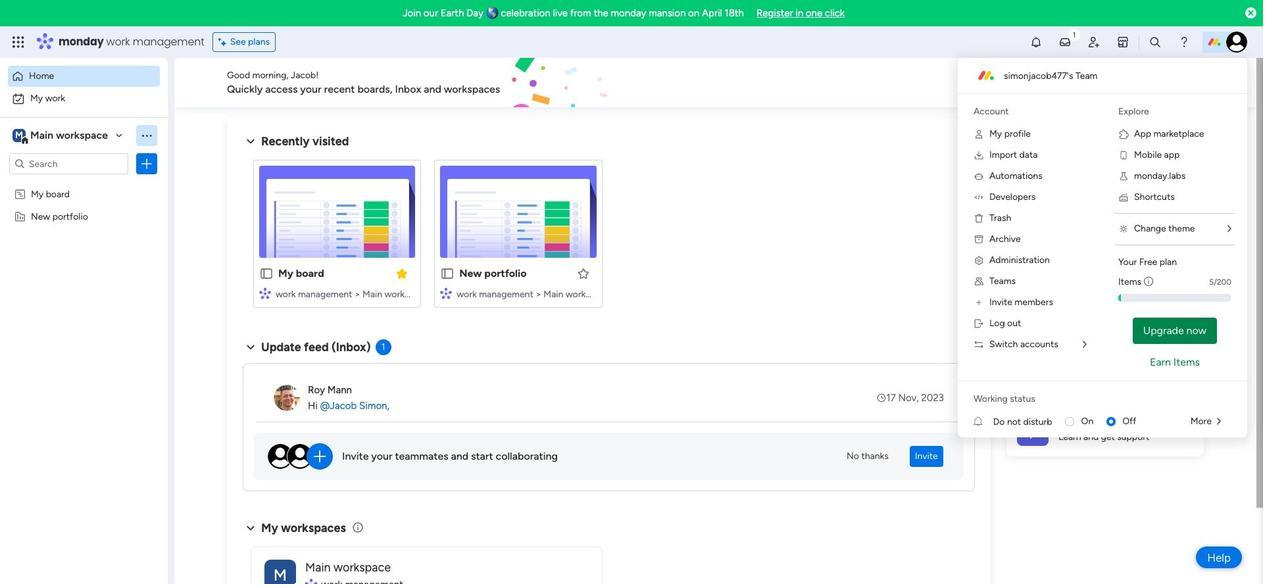 Task type: describe. For each thing, give the bounding box(es) containing it.
jacob simon image
[[1227, 32, 1248, 53]]

public board image
[[259, 267, 274, 281]]

switch accounts image
[[974, 340, 985, 350]]

1 element
[[376, 340, 391, 355]]

list arrow image for switch accounts image
[[1083, 340, 1087, 349]]

1 vertical spatial option
[[8, 88, 160, 109]]

monday marketplace image
[[1117, 36, 1130, 49]]

administration image
[[974, 255, 985, 266]]

0 vertical spatial option
[[8, 66, 160, 87]]

2 vertical spatial list arrow image
[[1218, 417, 1222, 426]]

0 horizontal spatial invite members image
[[974, 297, 985, 308]]

roy mann image
[[274, 385, 300, 411]]

component image for public board icon
[[440, 287, 452, 299]]

close update feed (inbox) image
[[243, 340, 259, 355]]

0 vertical spatial invite members image
[[1088, 36, 1101, 49]]

v2 bolt switch image
[[1120, 75, 1128, 90]]

teams image
[[974, 276, 985, 287]]

developers image
[[974, 192, 985, 203]]

my profile image
[[974, 129, 985, 140]]

select product image
[[12, 36, 25, 49]]

v2 user feedback image
[[1018, 75, 1028, 90]]

workspace selection element
[[13, 128, 110, 145]]

getting started element
[[1007, 341, 1204, 393]]



Task type: locate. For each thing, give the bounding box(es) containing it.
0 vertical spatial workspace image
[[13, 128, 26, 143]]

0 horizontal spatial component image
[[259, 287, 271, 299]]

remove from favorites image
[[396, 267, 409, 280]]

import data image
[[974, 150, 985, 161]]

component image for public board image
[[259, 287, 271, 299]]

v2 surfce notifications image
[[974, 415, 994, 429]]

trash image
[[974, 213, 985, 224]]

1 horizontal spatial component image
[[440, 287, 452, 299]]

workspace image
[[13, 128, 26, 143], [265, 560, 296, 584]]

see plans image
[[218, 35, 230, 49]]

v2 info image
[[1145, 275, 1154, 289]]

change theme image
[[1119, 224, 1129, 234]]

archive image
[[974, 234, 985, 245]]

2 component image from the left
[[440, 287, 452, 299]]

notifications image
[[1030, 36, 1043, 49]]

invite members image right 1 image
[[1088, 36, 1101, 49]]

invite members image
[[1088, 36, 1101, 49], [974, 297, 985, 308]]

component image down public board image
[[259, 287, 271, 299]]

quick search results list box
[[243, 149, 975, 324]]

public board image
[[440, 267, 455, 281]]

Search in workspace field
[[28, 156, 110, 171]]

log out image
[[974, 319, 985, 329]]

search everything image
[[1149, 36, 1162, 49]]

1 image
[[1069, 27, 1081, 42]]

component image
[[259, 287, 271, 299], [440, 287, 452, 299]]

monday.labs image
[[1119, 171, 1129, 182]]

add to favorites image
[[577, 267, 590, 280]]

help image
[[1178, 36, 1191, 49]]

templates image image
[[1019, 126, 1193, 217]]

list arrow image
[[1228, 224, 1232, 234], [1083, 340, 1087, 349], [1218, 417, 1222, 426]]

0 horizontal spatial list arrow image
[[1083, 340, 1087, 349]]

mobile app image
[[1119, 150, 1129, 161]]

automations image
[[974, 171, 985, 182]]

options image
[[140, 157, 153, 170]]

list box
[[0, 180, 168, 405]]

2 horizontal spatial list arrow image
[[1228, 224, 1232, 234]]

1 horizontal spatial list arrow image
[[1218, 417, 1222, 426]]

invite members image up log out icon
[[974, 297, 985, 308]]

close my workspaces image
[[243, 520, 259, 536]]

0 vertical spatial list arrow image
[[1228, 224, 1232, 234]]

1 component image from the left
[[259, 287, 271, 299]]

1 horizontal spatial workspace image
[[265, 560, 296, 584]]

update feed image
[[1059, 36, 1072, 49]]

workspace options image
[[140, 129, 153, 142]]

1 vertical spatial workspace image
[[265, 560, 296, 584]]

list arrow image for the change theme icon
[[1228, 224, 1232, 234]]

option
[[8, 66, 160, 87], [8, 88, 160, 109], [0, 182, 168, 185]]

1 vertical spatial list arrow image
[[1083, 340, 1087, 349]]

0 horizontal spatial workspace image
[[13, 128, 26, 143]]

close recently visited image
[[243, 134, 259, 149]]

1 vertical spatial invite members image
[[974, 297, 985, 308]]

shortcuts image
[[1119, 192, 1129, 203]]

2 vertical spatial option
[[0, 182, 168, 185]]

component image down public board icon
[[440, 287, 452, 299]]

1 horizontal spatial invite members image
[[1088, 36, 1101, 49]]

help center element
[[1007, 404, 1204, 456]]



Task type: vqa. For each thing, say whether or not it's contained in the screenshot.
Jacob Simon icon
yes



